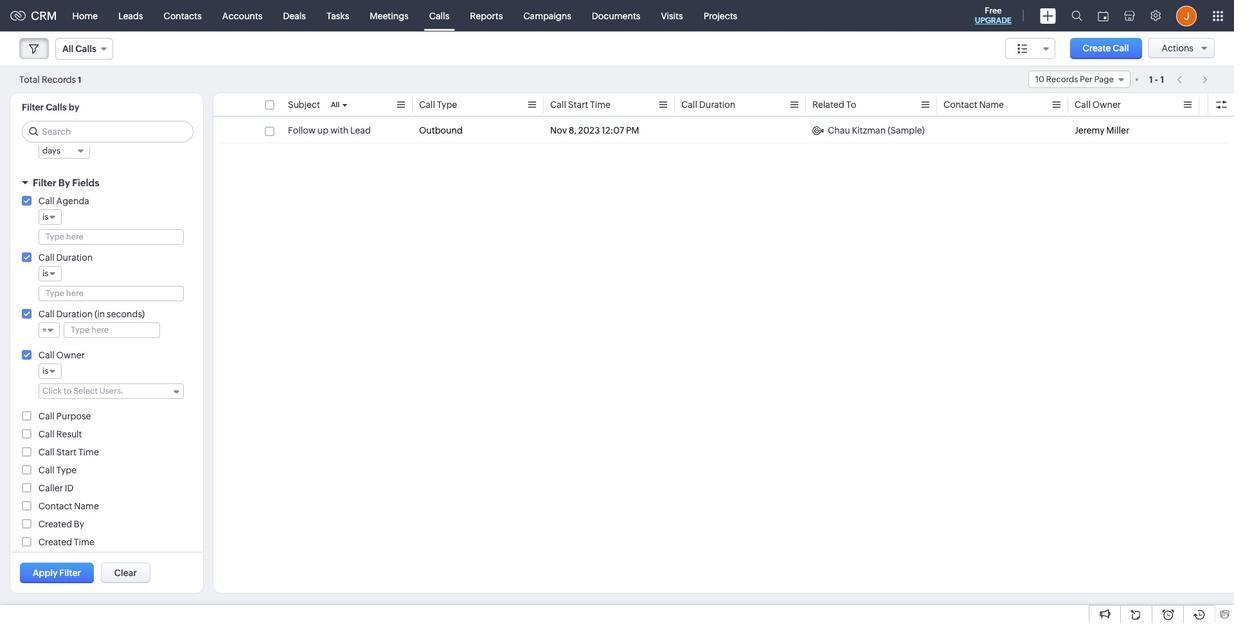 Task type: describe. For each thing, give the bounding box(es) containing it.
1 for 1 - 1
[[1160, 74, 1164, 85]]

0 horizontal spatial call type
[[38, 465, 77, 476]]

select
[[73, 386, 98, 396]]

create call button
[[1070, 38, 1142, 59]]

created by
[[38, 519, 84, 530]]

records for 10
[[1046, 75, 1078, 84]]

is field for agenda
[[39, 210, 62, 225]]

to
[[64, 386, 72, 396]]

filter calls by
[[22, 102, 79, 112]]

call agenda
[[38, 196, 89, 206]]

duration for is
[[56, 253, 93, 263]]

type here text field for call duration (in seconds)
[[64, 323, 160, 337]]

1 horizontal spatial start
[[568, 100, 588, 110]]

up
[[317, 125, 329, 136]]

jeremy miller
[[1075, 125, 1129, 136]]

=
[[42, 325, 47, 335]]

Click to Select Users. field
[[39, 384, 184, 399]]

pm
[[626, 125, 639, 136]]

is field for owner
[[39, 364, 62, 379]]

clear
[[114, 568, 137, 578]]

click to select users.
[[42, 386, 124, 396]]

tasks link
[[316, 0, 359, 31]]

call duration (in seconds)
[[38, 309, 145, 319]]

chau
[[828, 125, 850, 136]]

to
[[846, 100, 856, 110]]

-
[[1155, 74, 1158, 85]]

projects link
[[693, 0, 748, 31]]

follow up with lead
[[288, 125, 371, 136]]

create
[[1083, 43, 1111, 53]]

1 vertical spatial call start time
[[38, 447, 99, 458]]

accounts
[[222, 11, 262, 21]]

= field
[[39, 323, 60, 338]]

size image
[[1017, 43, 1028, 55]]

caller
[[38, 483, 63, 494]]

reports link
[[460, 0, 513, 31]]

filter for filter by fields
[[33, 177, 56, 188]]

1 for total records 1
[[78, 75, 81, 85]]

by for filter
[[58, 177, 70, 188]]

12:07
[[602, 125, 624, 136]]

calls for all calls
[[75, 44, 96, 54]]

chau kitzman (sample) link
[[812, 124, 925, 137]]

1 vertical spatial type
[[56, 465, 77, 476]]

reports
[[470, 11, 503, 21]]

calendar image
[[1098, 11, 1109, 21]]

kitzman
[[852, 125, 886, 136]]

All Calls field
[[55, 38, 113, 60]]

by for created
[[74, 519, 84, 530]]

10 Records Per Page field
[[1028, 71, 1130, 88]]

nov 8, 2023 12:07 pm
[[550, 125, 639, 136]]

total records 1
[[19, 74, 81, 85]]

0 horizontal spatial name
[[74, 501, 99, 512]]

lead
[[350, 125, 371, 136]]

is for call agenda
[[42, 212, 48, 222]]

contacts link
[[153, 0, 212, 31]]

visits link
[[651, 0, 693, 31]]

follow up with lead link
[[288, 124, 371, 137]]

accounts link
[[212, 0, 273, 31]]

10
[[1035, 75, 1044, 84]]

0 vertical spatial type
[[437, 100, 457, 110]]

1 vertical spatial start
[[56, 447, 76, 458]]

0 vertical spatial calls
[[429, 11, 449, 21]]

search element
[[1064, 0, 1090, 31]]

seconds)
[[107, 309, 145, 319]]

related
[[812, 100, 844, 110]]

call purpose
[[38, 411, 91, 422]]

purpose
[[56, 411, 91, 422]]

(in
[[94, 309, 105, 319]]

records for total
[[42, 74, 76, 85]]

0 horizontal spatial call owner
[[38, 350, 85, 361]]

by
[[69, 102, 79, 112]]

users.
[[99, 386, 124, 396]]

chau kitzman (sample)
[[828, 125, 925, 136]]

meetings
[[370, 11, 409, 21]]

home
[[72, 11, 98, 21]]

duration for =
[[56, 309, 93, 319]]

upgrade
[[975, 16, 1012, 25]]

call result
[[38, 429, 82, 440]]

caller id
[[38, 483, 74, 494]]

days
[[42, 146, 60, 156]]

0 horizontal spatial call duration
[[38, 253, 93, 263]]

filter by fields
[[33, 177, 99, 188]]

actions
[[1162, 43, 1194, 53]]

documents link
[[582, 0, 651, 31]]

Search text field
[[22, 121, 193, 142]]

1 horizontal spatial call owner
[[1075, 100, 1121, 110]]

campaigns
[[523, 11, 571, 21]]

total
[[19, 74, 40, 85]]

meetings link
[[359, 0, 419, 31]]

outbound
[[419, 125, 463, 136]]

result
[[56, 429, 82, 440]]

1 vertical spatial contact
[[38, 501, 72, 512]]

Type here text field
[[39, 230, 183, 244]]

0 vertical spatial time
[[590, 100, 611, 110]]

1 vertical spatial time
[[78, 447, 99, 458]]



Task type: vqa. For each thing, say whether or not it's contained in the screenshot.
Associated
no



Task type: locate. For each thing, give the bounding box(es) containing it.
miller
[[1106, 125, 1129, 136]]

0 vertical spatial start
[[568, 100, 588, 110]]

1 vertical spatial contact name
[[38, 501, 99, 512]]

is up the click
[[42, 366, 48, 376]]

created up created time
[[38, 519, 72, 530]]

calls left the "by"
[[46, 102, 67, 112]]

create menu element
[[1032, 0, 1064, 31]]

1 vertical spatial call owner
[[38, 350, 85, 361]]

start
[[568, 100, 588, 110], [56, 447, 76, 458]]

is down call agenda
[[42, 212, 48, 222]]

1 horizontal spatial type
[[437, 100, 457, 110]]

filter by fields button
[[10, 172, 203, 194]]

1 horizontal spatial call start time
[[550, 100, 611, 110]]

with
[[330, 125, 349, 136]]

call owner up the jeremy miller
[[1075, 100, 1121, 110]]

1 vertical spatial is field
[[39, 266, 62, 282]]

0 horizontal spatial type
[[56, 465, 77, 476]]

id
[[65, 483, 74, 494]]

1 horizontal spatial calls
[[75, 44, 96, 54]]

2 vertical spatial filter
[[59, 568, 81, 578]]

1 vertical spatial owner
[[56, 350, 85, 361]]

page
[[1094, 75, 1114, 84]]

1 vertical spatial calls
[[75, 44, 96, 54]]

2 vertical spatial duration
[[56, 309, 93, 319]]

created for created time
[[38, 537, 72, 548]]

type here text field for call duration
[[39, 287, 183, 301]]

time
[[590, 100, 611, 110], [78, 447, 99, 458], [74, 537, 94, 548]]

free upgrade
[[975, 6, 1012, 25]]

2 vertical spatial calls
[[46, 102, 67, 112]]

call duration
[[681, 100, 735, 110], [38, 253, 93, 263]]

contacts
[[164, 11, 202, 21]]

calls
[[429, 11, 449, 21], [75, 44, 96, 54], [46, 102, 67, 112]]

0 horizontal spatial by
[[58, 177, 70, 188]]

1 vertical spatial call duration
[[38, 253, 93, 263]]

0 vertical spatial call duration
[[681, 100, 735, 110]]

0 horizontal spatial contact name
[[38, 501, 99, 512]]

0 vertical spatial call start time
[[550, 100, 611, 110]]

call owner down = field
[[38, 350, 85, 361]]

related to
[[812, 100, 856, 110]]

all for all
[[331, 101, 340, 109]]

documents
[[592, 11, 640, 21]]

home link
[[62, 0, 108, 31]]

2 is from the top
[[42, 269, 48, 278]]

type
[[437, 100, 457, 110], [56, 465, 77, 476]]

0 horizontal spatial calls
[[46, 102, 67, 112]]

1 vertical spatial type here text field
[[64, 323, 160, 337]]

by inside dropdown button
[[58, 177, 70, 188]]

filter up call agenda
[[33, 177, 56, 188]]

contact name
[[944, 100, 1004, 110], [38, 501, 99, 512]]

0 vertical spatial is
[[42, 212, 48, 222]]

call start time
[[550, 100, 611, 110], [38, 447, 99, 458]]

0 vertical spatial type here text field
[[39, 287, 183, 301]]

0 vertical spatial by
[[58, 177, 70, 188]]

2 vertical spatial is field
[[39, 364, 62, 379]]

1 up the "by"
[[78, 75, 81, 85]]

visits
[[661, 11, 683, 21]]

apply filter button
[[20, 563, 94, 584]]

0 vertical spatial duration
[[699, 100, 735, 110]]

created down created by
[[38, 537, 72, 548]]

1 vertical spatial created
[[38, 537, 72, 548]]

1
[[1149, 74, 1153, 85], [1160, 74, 1164, 85], [78, 75, 81, 85]]

duration
[[699, 100, 735, 110], [56, 253, 93, 263], [56, 309, 93, 319]]

by up call agenda
[[58, 177, 70, 188]]

profile element
[[1169, 0, 1205, 31]]

8,
[[569, 125, 576, 136]]

call start time up the 8,
[[550, 100, 611, 110]]

1 horizontal spatial 1
[[1149, 74, 1153, 85]]

is up =
[[42, 269, 48, 278]]

owner
[[1093, 100, 1121, 110], [56, 350, 85, 361]]

type up outbound
[[437, 100, 457, 110]]

1 vertical spatial all
[[331, 101, 340, 109]]

call
[[1113, 43, 1129, 53], [419, 100, 435, 110], [550, 100, 566, 110], [681, 100, 697, 110], [1075, 100, 1091, 110], [38, 196, 54, 206], [38, 253, 54, 263], [38, 309, 54, 319], [38, 350, 54, 361], [38, 411, 54, 422], [38, 429, 54, 440], [38, 447, 54, 458], [38, 465, 54, 476]]

2 horizontal spatial 1
[[1160, 74, 1164, 85]]

3 is from the top
[[42, 366, 48, 376]]

0 vertical spatial contact
[[944, 100, 977, 110]]

time up nov 8, 2023 12:07 pm at top
[[590, 100, 611, 110]]

1 horizontal spatial call type
[[419, 100, 457, 110]]

1 vertical spatial call type
[[38, 465, 77, 476]]

all
[[62, 44, 73, 54], [331, 101, 340, 109]]

is field
[[39, 210, 62, 225], [39, 266, 62, 282], [39, 364, 62, 379]]

1 horizontal spatial owner
[[1093, 100, 1121, 110]]

filter for filter calls by
[[22, 102, 44, 112]]

all inside field
[[62, 44, 73, 54]]

calls for filter calls by
[[46, 102, 67, 112]]

tasks
[[326, 11, 349, 21]]

records
[[42, 74, 76, 85], [1046, 75, 1078, 84]]

call type
[[419, 100, 457, 110], [38, 465, 77, 476]]

leads link
[[108, 0, 153, 31]]

leads
[[118, 11, 143, 21]]

navigation
[[1171, 70, 1215, 89]]

contact
[[944, 100, 977, 110], [38, 501, 72, 512]]

1 horizontal spatial call duration
[[681, 100, 735, 110]]

agenda
[[56, 196, 89, 206]]

days field
[[39, 143, 90, 159]]

time down created by
[[74, 537, 94, 548]]

calls link
[[419, 0, 460, 31]]

nov
[[550, 125, 567, 136]]

profile image
[[1176, 5, 1197, 26]]

0 horizontal spatial records
[[42, 74, 76, 85]]

create call
[[1083, 43, 1129, 53]]

type here text field down (in
[[64, 323, 160, 337]]

0 vertical spatial call owner
[[1075, 100, 1121, 110]]

type here text field up (in
[[39, 287, 183, 301]]

0 vertical spatial contact name
[[944, 100, 1004, 110]]

2023
[[578, 125, 600, 136]]

all for all calls
[[62, 44, 73, 54]]

(sample)
[[888, 125, 925, 136]]

2 horizontal spatial calls
[[429, 11, 449, 21]]

by up created time
[[74, 519, 84, 530]]

fields
[[72, 177, 99, 188]]

0 horizontal spatial contact
[[38, 501, 72, 512]]

calls inside field
[[75, 44, 96, 54]]

apply
[[33, 568, 58, 578]]

1 horizontal spatial contact
[[944, 100, 977, 110]]

1 vertical spatial duration
[[56, 253, 93, 263]]

subject
[[288, 100, 320, 110]]

0 vertical spatial is field
[[39, 210, 62, 225]]

1 right -
[[1160, 74, 1164, 85]]

1 horizontal spatial records
[[1046, 75, 1078, 84]]

1 vertical spatial filter
[[33, 177, 56, 188]]

call inside button
[[1113, 43, 1129, 53]]

0 vertical spatial created
[[38, 519, 72, 530]]

0 vertical spatial name
[[979, 100, 1004, 110]]

1 horizontal spatial name
[[979, 100, 1004, 110]]

is for call duration
[[42, 269, 48, 278]]

projects
[[704, 11, 737, 21]]

owner down = field
[[56, 350, 85, 361]]

by
[[58, 177, 70, 188], [74, 519, 84, 530]]

0 vertical spatial owner
[[1093, 100, 1121, 110]]

crm
[[31, 9, 57, 22]]

0 horizontal spatial owner
[[56, 350, 85, 361]]

1 is from the top
[[42, 212, 48, 222]]

jeremy
[[1075, 125, 1105, 136]]

crm link
[[10, 9, 57, 22]]

free
[[985, 6, 1002, 15]]

deals link
[[273, 0, 316, 31]]

name
[[979, 100, 1004, 110], [74, 501, 99, 512]]

time down result
[[78, 447, 99, 458]]

all calls
[[62, 44, 96, 54]]

type up 'id'
[[56, 465, 77, 476]]

records inside field
[[1046, 75, 1078, 84]]

search image
[[1071, 10, 1082, 21]]

call start time down result
[[38, 447, 99, 458]]

filter down total
[[22, 102, 44, 112]]

calls left the reports
[[429, 11, 449, 21]]

3 is field from the top
[[39, 364, 62, 379]]

owner down page
[[1093, 100, 1121, 110]]

follow
[[288, 125, 316, 136]]

filter inside apply filter button
[[59, 568, 81, 578]]

is field up the click
[[39, 364, 62, 379]]

1 created from the top
[[38, 519, 72, 530]]

records right 10
[[1046, 75, 1078, 84]]

1 horizontal spatial all
[[331, 101, 340, 109]]

start down result
[[56, 447, 76, 458]]

is
[[42, 212, 48, 222], [42, 269, 48, 278], [42, 366, 48, 376]]

2 vertical spatial is
[[42, 366, 48, 376]]

apply filter
[[33, 568, 81, 578]]

records up filter calls by
[[42, 74, 76, 85]]

0 horizontal spatial call start time
[[38, 447, 99, 458]]

is field for duration
[[39, 266, 62, 282]]

deals
[[283, 11, 306, 21]]

2 vertical spatial time
[[74, 537, 94, 548]]

None field
[[1005, 38, 1055, 59]]

per
[[1080, 75, 1093, 84]]

created time
[[38, 537, 94, 548]]

1 is field from the top
[[39, 210, 62, 225]]

calls down home link
[[75, 44, 96, 54]]

1 vertical spatial by
[[74, 519, 84, 530]]

click
[[42, 386, 62, 396]]

is field down call agenda
[[39, 210, 62, 225]]

2 is field from the top
[[39, 266, 62, 282]]

1 inside total records 1
[[78, 75, 81, 85]]

Type here text field
[[39, 287, 183, 301], [64, 323, 160, 337]]

call type up outbound
[[419, 100, 457, 110]]

created
[[38, 519, 72, 530], [38, 537, 72, 548]]

filter inside 'filter by fields' dropdown button
[[33, 177, 56, 188]]

2 created from the top
[[38, 537, 72, 548]]

1 - 1
[[1149, 74, 1164, 85]]

0 horizontal spatial start
[[56, 447, 76, 458]]

1 horizontal spatial contact name
[[944, 100, 1004, 110]]

campaigns link
[[513, 0, 582, 31]]

is for call owner
[[42, 366, 48, 376]]

1 horizontal spatial by
[[74, 519, 84, 530]]

0 horizontal spatial 1
[[78, 75, 81, 85]]

0 horizontal spatial all
[[62, 44, 73, 54]]

0 vertical spatial filter
[[22, 102, 44, 112]]

10 records per page
[[1035, 75, 1114, 84]]

start up the 8,
[[568, 100, 588, 110]]

0 vertical spatial all
[[62, 44, 73, 54]]

is field up =
[[39, 266, 62, 282]]

1 vertical spatial name
[[74, 501, 99, 512]]

all up with at left top
[[331, 101, 340, 109]]

create menu image
[[1040, 8, 1056, 23]]

0 vertical spatial call type
[[419, 100, 457, 110]]

created for created by
[[38, 519, 72, 530]]

1 vertical spatial is
[[42, 269, 48, 278]]

1 left -
[[1149, 74, 1153, 85]]

filter right the apply
[[59, 568, 81, 578]]

call type up the caller id
[[38, 465, 77, 476]]

all up total records 1
[[62, 44, 73, 54]]



